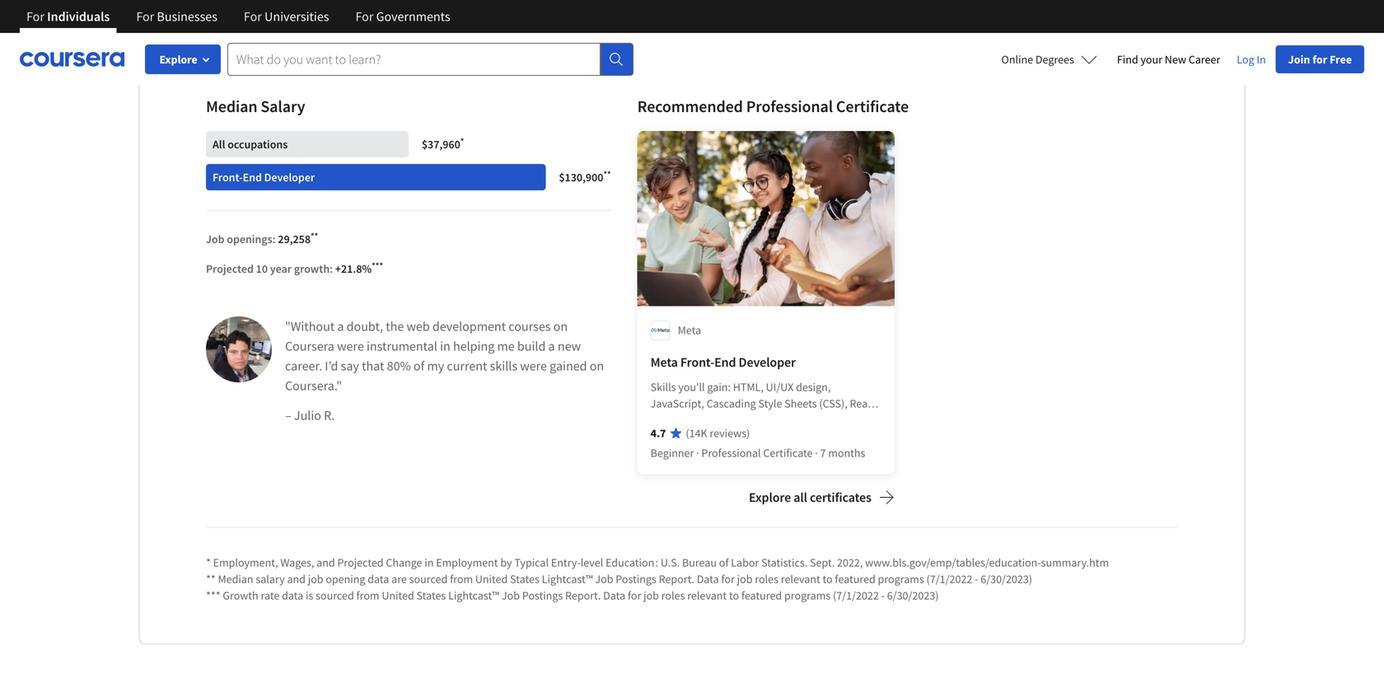 Task type: locate. For each thing, give the bounding box(es) containing it.
projected
[[206, 261, 254, 276], [337, 555, 384, 570]]

0 vertical spatial end
[[274, 11, 318, 44]]

0 vertical spatial developer
[[323, 11, 438, 44]]

0 horizontal spatial states
[[417, 588, 446, 603]]

1 vertical spatial on
[[590, 358, 604, 374]]

1 vertical spatial report.
[[565, 588, 601, 603]]

coursera."
[[285, 377, 342, 394]]

(7/1/2022 down www.bls.gov/emp/tables/education-
[[927, 572, 973, 586]]

report. down u.s.
[[659, 572, 695, 586]]

0 vertical spatial the
[[317, 50, 335, 67]]

new
[[1165, 52, 1187, 67]]

developer inside front-end developer design and develop the look, feel, function, and user experience of a website
[[323, 11, 438, 44]]

a
[[573, 50, 579, 67], [337, 318, 344, 335], [548, 338, 555, 354]]

0 vertical spatial certificate
[[836, 96, 909, 117]]

0 horizontal spatial end
[[243, 170, 262, 185]]

0 vertical spatial professional
[[746, 96, 833, 117]]

postings down education :
[[616, 572, 657, 586]]

1 horizontal spatial were
[[520, 358, 547, 374]]

on right gained on the left bottom of page
[[590, 358, 604, 374]]

website
[[582, 50, 625, 67]]

0 horizontal spatial job
[[206, 232, 225, 246]]

* inside * employment, wages, and projected change in employment by typical entry-level education : u.s. bureau of labor statistics. sept. 2022, www.bls.gov/emp/tables/education-summary.htm ** median salary and job opening data are sourced from united states lightcast™ job postings report. data for job roles relevant to featured programs (7/1/2022 - 6/30/2023) *** growth rate data is sourced from united states lightcast™ job postings report. data for job roles relevant to featured programs (7/1/2022 - 6/30/2023)
[[206, 555, 211, 570]]

1 vertical spatial *
[[206, 555, 211, 570]]

experience
[[496, 50, 556, 67]]

featured
[[835, 572, 876, 586], [742, 588, 782, 603]]

0 vertical spatial job
[[206, 232, 225, 246]]

1 vertical spatial of
[[414, 358, 425, 374]]

end
[[274, 11, 318, 44], [243, 170, 262, 185], [715, 354, 736, 370]]

businesses
[[157, 8, 217, 25]]

end for front-end developer
[[243, 170, 262, 185]]

a left the new
[[548, 338, 555, 354]]

1 vertical spatial explore
[[749, 489, 791, 506]]

job left openings:
[[206, 232, 225, 246]]

for governments
[[356, 8, 450, 25]]

report. down level
[[565, 588, 601, 603]]

0 horizontal spatial job
[[308, 572, 323, 586]]

professional
[[746, 96, 833, 117], [702, 445, 761, 460]]

recommended professional certificate
[[638, 96, 909, 117]]

featured down the "labor"
[[742, 588, 782, 603]]

develop
[[270, 50, 314, 67]]

for for universities
[[244, 8, 262, 25]]

lightcast™ down the entry-
[[542, 572, 593, 586]]

1 vertical spatial developer
[[264, 170, 315, 185]]

relevant down statistics.
[[781, 572, 821, 586]]

the inside "without a doubt, the web development courses on coursera were instrumental in helping me build a new career. i'd say that 80% of my current skills were gained on coursera."
[[386, 318, 404, 335]]

explore inside explore dropdown button
[[159, 52, 197, 67]]

0 vertical spatial *
[[460, 135, 464, 146]]

**
[[604, 168, 611, 179], [311, 230, 318, 241], [206, 572, 216, 586]]

projected left the 10
[[206, 261, 254, 276]]

relevant down "bureau"
[[687, 588, 727, 603]]

in up the my
[[440, 338, 451, 354]]

in
[[440, 338, 451, 354], [425, 555, 434, 570]]

developer up feel,
[[323, 11, 438, 44]]

united down by in the bottom left of the page
[[475, 572, 508, 586]]

for down education :
[[628, 588, 641, 603]]

front- for front-end developer
[[213, 170, 243, 185]]

2 vertical spatial **
[[206, 572, 216, 586]]

*** left growth at the bottom left of page
[[206, 588, 220, 603]]

web
[[407, 318, 430, 335]]

1 for from the left
[[26, 8, 44, 25]]

0 horizontal spatial lightcast™
[[448, 588, 499, 603]]

of left the "labor"
[[719, 555, 729, 570]]

1 horizontal spatial -
[[975, 572, 979, 586]]

1 horizontal spatial the
[[386, 318, 404, 335]]

roles down u.s.
[[662, 588, 685, 603]]

roles
[[755, 572, 779, 586], [662, 588, 685, 603]]

and down wages, at left
[[287, 572, 306, 586]]

lightcast™ down "employment"
[[448, 588, 499, 603]]

me
[[497, 338, 515, 354]]

* employment, wages, and projected change in employment by typical entry-level education : u.s. bureau of labor statistics. sept. 2022, www.bls.gov/emp/tables/education-summary.htm ** median salary and job opening data are sourced from united states lightcast™ job postings report. data for job roles relevant to featured programs (7/1/2022 - 6/30/2023) *** growth rate data is sourced from united states lightcast™ job postings report. data for job roles relevant to featured programs (7/1/2022 - 6/30/2023)
[[206, 555, 1112, 603]]

meta up skills
[[651, 354, 678, 370]]

in right change on the left bottom
[[425, 555, 434, 570]]

of inside * employment, wages, and projected change in employment by typical entry-level education : u.s. bureau of labor statistics. sept. 2022, www.bls.gov/emp/tables/education-summary.htm ** median salary and job opening data are sourced from united states lightcast™ job postings report. data for job roles relevant to featured programs (7/1/2022 - 6/30/2023) *** growth rate data is sourced from united states lightcast™ job postings report. data for job roles relevant to featured programs (7/1/2022 - 6/30/2023)
[[719, 555, 729, 570]]

your
[[1141, 52, 1163, 67]]

1 horizontal spatial roles
[[755, 572, 779, 586]]

*
[[460, 135, 464, 146], [206, 555, 211, 570]]

from
[[450, 572, 473, 586], [356, 588, 380, 603]]

1 vertical spatial certificate
[[763, 445, 813, 460]]

1 vertical spatial meta
[[651, 354, 678, 370]]

*** right 21.8
[[372, 260, 383, 271]]

for left universities
[[244, 8, 262, 25]]

rate
[[261, 588, 280, 603]]

1 horizontal spatial ·
[[815, 445, 818, 460]]

online degrees button
[[989, 41, 1111, 77]]

0 horizontal spatial *
[[206, 555, 211, 570]]

job down the "labor"
[[737, 572, 753, 586]]

1 horizontal spatial ***
[[372, 260, 383, 271]]

were up the say
[[337, 338, 364, 354]]

0 horizontal spatial the
[[317, 50, 335, 67]]

1 vertical spatial the
[[386, 318, 404, 335]]

roles down statistics.
[[755, 572, 779, 586]]

programs
[[878, 572, 924, 586], [785, 588, 831, 603]]

median up growth at the bottom left of page
[[218, 572, 253, 586]]

join for free
[[1289, 52, 1352, 67]]

states down change on the left bottom
[[417, 588, 446, 603]]

1 vertical spatial a
[[337, 318, 344, 335]]

1 horizontal spatial on
[[590, 358, 604, 374]]

meta right meta "icon"
[[678, 323, 701, 337]]

end for front-end developer design and develop the look, feel, function, and user experience of a website
[[274, 11, 318, 44]]

2 vertical spatial end
[[715, 354, 736, 370]]

1 horizontal spatial explore
[[749, 489, 791, 506]]

salary
[[261, 96, 305, 117]]

2 vertical spatial for
[[628, 588, 641, 603]]

· left '7'
[[815, 445, 818, 460]]

front-
[[206, 11, 274, 44], [213, 170, 243, 185], [681, 354, 715, 370]]

for right join
[[1313, 52, 1328, 67]]

end down all occupations
[[243, 170, 262, 185]]

sourced
[[409, 572, 448, 586], [316, 588, 354, 603]]

meta for meta
[[678, 323, 701, 337]]

1 horizontal spatial end
[[274, 11, 318, 44]]

** inside * employment, wages, and projected change in employment by typical entry-level education : u.s. bureau of labor statistics. sept. 2022, www.bls.gov/emp/tables/education-summary.htm ** median salary and job opening data are sourced from united states lightcast™ job postings report. data for job roles relevant to featured programs (7/1/2022 - 6/30/2023) *** growth rate data is sourced from united states lightcast™ job postings report. data for job roles relevant to featured programs (7/1/2022 - 6/30/2023)
[[206, 572, 216, 586]]

1 horizontal spatial job
[[502, 588, 520, 603]]

0 horizontal spatial report.
[[565, 588, 601, 603]]

is
[[306, 588, 313, 603]]

beginner
[[651, 445, 694, 460]]

front- inside front-end developer design and develop the look, feel, function, and user experience of a website
[[206, 11, 274, 44]]

4 for from the left
[[356, 8, 374, 25]]

data
[[697, 572, 719, 586], [603, 588, 626, 603]]

data down "bureau"
[[697, 572, 719, 586]]

sourced down opening
[[316, 588, 354, 603]]

0 vertical spatial relevant
[[781, 572, 821, 586]]

1 vertical spatial median
[[218, 572, 253, 586]]

job down level
[[595, 572, 614, 586]]

a left doubt,
[[337, 318, 344, 335]]

on up the new
[[554, 318, 568, 335]]

*** inside * employment, wages, and projected change in employment by typical entry-level education : u.s. bureau of labor statistics. sept. 2022, www.bls.gov/emp/tables/education-summary.htm ** median salary and job opening data are sourced from united states lightcast™ job postings report. data for job roles relevant to featured programs (7/1/2022 - 6/30/2023) *** growth rate data is sourced from united states lightcast™ job postings report. data for job roles relevant to featured programs (7/1/2022 - 6/30/2023)
[[206, 588, 220, 603]]

None search field
[[227, 43, 634, 76]]

2 horizontal spatial job
[[737, 572, 753, 586]]

featured down '2022,' on the bottom of the page
[[835, 572, 876, 586]]

developer up reviews)
[[739, 354, 796, 370]]

lightcast™
[[542, 572, 593, 586], [448, 588, 499, 603]]

explore for explore
[[159, 52, 197, 67]]

1 horizontal spatial data
[[697, 572, 719, 586]]

end up develop
[[274, 11, 318, 44]]

for universities
[[244, 8, 329, 25]]

explore inside explore all certificates link
[[749, 489, 791, 506]]

1 vertical spatial postings
[[522, 588, 563, 603]]

1 vertical spatial job
[[595, 572, 614, 586]]

data down education :
[[603, 588, 626, 603]]

job
[[308, 572, 323, 586], [737, 572, 753, 586], [644, 588, 659, 603]]

*** inside projected 10 year growth: + 21.8 % ***
[[372, 260, 383, 271]]

10
[[256, 261, 268, 276]]

for
[[26, 8, 44, 25], [136, 8, 154, 25], [244, 8, 262, 25], [356, 8, 374, 25]]

1 horizontal spatial data
[[368, 572, 389, 586]]

1 vertical spatial end
[[243, 170, 262, 185]]

0 horizontal spatial **
[[206, 572, 216, 586]]

labor
[[731, 555, 759, 570]]

0 vertical spatial **
[[604, 168, 611, 179]]

user
[[470, 50, 494, 67]]

for down the "labor"
[[721, 572, 735, 586]]

(7/1/2022 down '2022,' on the bottom of the page
[[833, 588, 879, 603]]

postings down typical
[[522, 588, 563, 603]]

0 horizontal spatial programs
[[785, 588, 831, 603]]

feel,
[[368, 50, 391, 67]]

from down opening
[[356, 588, 380, 603]]

1 horizontal spatial *
[[460, 135, 464, 146]]

2 vertical spatial of
[[719, 555, 729, 570]]

and up opening
[[317, 555, 335, 570]]

1 vertical spatial for
[[721, 572, 735, 586]]

job down by in the bottom left of the page
[[502, 588, 520, 603]]

front- down 'all'
[[213, 170, 243, 185]]

0 vertical spatial meta
[[678, 323, 701, 337]]

1 vertical spatial projected
[[337, 555, 384, 570]]

developer down 'occupations'
[[264, 170, 315, 185]]

of right experience
[[559, 50, 570, 67]]

1 horizontal spatial 6/30/2023)
[[981, 572, 1033, 586]]

entry-
[[551, 555, 581, 570]]

3 for from the left
[[244, 8, 262, 25]]

0 vertical spatial data
[[368, 572, 389, 586]]

were
[[337, 338, 364, 354], [520, 358, 547, 374]]

find
[[1117, 52, 1139, 67]]

(14k
[[686, 426, 708, 440]]

1 horizontal spatial postings
[[616, 572, 657, 586]]

the left look,
[[317, 50, 335, 67]]

0 horizontal spatial developer
[[264, 170, 315, 185]]

1 vertical spatial sourced
[[316, 588, 354, 603]]

the up instrumental
[[386, 318, 404, 335]]

1 horizontal spatial a
[[548, 338, 555, 354]]

for up look,
[[356, 8, 374, 25]]

end up gain:
[[715, 354, 736, 370]]

data left are
[[368, 572, 389, 586]]

explore left all
[[749, 489, 791, 506]]

· down (14k
[[696, 445, 699, 460]]

job up is
[[308, 572, 323, 586]]

end inside front-end developer design and develop the look, feel, function, and user experience of a website
[[274, 11, 318, 44]]

sourced right are
[[409, 572, 448, 586]]

states
[[510, 572, 540, 586], [417, 588, 446, 603]]

0 horizontal spatial were
[[337, 338, 364, 354]]

projected inside * employment, wages, and projected change in employment by typical entry-level education : u.s. bureau of labor statistics. sept. 2022, www.bls.gov/emp/tables/education-summary.htm ** median salary and job opening data are sourced from united states lightcast™ job postings report. data for job roles relevant to featured programs (7/1/2022 - 6/30/2023) *** growth rate data is sourced from united states lightcast™ job postings report. data for job roles relevant to featured programs (7/1/2022 - 6/30/2023)
[[337, 555, 384, 570]]

2 horizontal spatial a
[[573, 50, 579, 67]]

front- up design
[[206, 11, 274, 44]]

0 vertical spatial of
[[559, 50, 570, 67]]

0 vertical spatial front-
[[206, 11, 274, 44]]

the
[[317, 50, 335, 67], [386, 318, 404, 335]]

0 vertical spatial programs
[[878, 572, 924, 586]]

all occupations
[[213, 137, 288, 152]]

1 horizontal spatial of
[[559, 50, 570, 67]]

2 for from the left
[[136, 8, 154, 25]]

explore down for businesses
[[159, 52, 197, 67]]

median up 'all'
[[206, 96, 258, 117]]

and left the user
[[446, 50, 467, 67]]

$37,960 *
[[422, 135, 464, 152]]

0 vertical spatial states
[[510, 572, 540, 586]]

of inside "without a doubt, the web development courses on coursera were instrumental in helping me build a new career. i'd say that 80% of my current skills were gained on coursera."
[[414, 358, 425, 374]]

0 horizontal spatial -
[[881, 588, 885, 603]]

states down typical
[[510, 572, 540, 586]]

to down sept.
[[823, 572, 833, 586]]

united down are
[[382, 588, 414, 603]]

1 vertical spatial in
[[425, 555, 434, 570]]

programs down sept.
[[785, 588, 831, 603]]

for left individuals
[[26, 8, 44, 25]]

projected up opening
[[337, 555, 384, 570]]

1 horizontal spatial lightcast™
[[542, 572, 593, 586]]

1 horizontal spatial **
[[311, 230, 318, 241]]

change
[[386, 555, 422, 570]]

explore
[[159, 52, 197, 67], [749, 489, 791, 506]]

0 horizontal spatial data
[[282, 588, 303, 603]]

0 horizontal spatial to
[[729, 588, 739, 603]]

0 horizontal spatial data
[[603, 588, 626, 603]]

career.
[[285, 358, 322, 374]]

employment
[[436, 555, 498, 570]]

1 vertical spatial featured
[[742, 588, 782, 603]]

certificates
[[810, 489, 872, 506]]

job down education :
[[644, 588, 659, 603]]

of left the my
[[414, 358, 425, 374]]

0 vertical spatial lightcast™
[[542, 572, 593, 586]]

a left website
[[573, 50, 579, 67]]

– julio r.
[[285, 407, 335, 424]]

·
[[696, 445, 699, 460], [815, 445, 818, 460]]

What do you want to learn? text field
[[227, 43, 601, 76]]

0 vertical spatial roles
[[755, 572, 779, 586]]

1 vertical spatial lightcast™
[[448, 588, 499, 603]]

1 horizontal spatial to
[[823, 572, 833, 586]]

to down the "labor"
[[729, 588, 739, 603]]

design
[[206, 50, 243, 67]]

beginner · professional certificate · 7 months
[[651, 445, 866, 460]]

front- up skills you'll gain:
[[681, 354, 715, 370]]

job
[[206, 232, 225, 246], [595, 572, 614, 586], [502, 588, 520, 603]]

* inside $37,960 *
[[460, 135, 464, 146]]

all
[[213, 137, 225, 152]]

0 vertical spatial from
[[450, 572, 473, 586]]

2 horizontal spatial of
[[719, 555, 729, 570]]

data left is
[[282, 588, 303, 603]]

0 vertical spatial explore
[[159, 52, 197, 67]]

developer
[[323, 11, 438, 44], [264, 170, 315, 185], [739, 354, 796, 370]]

programs down www.bls.gov/emp/tables/education-
[[878, 572, 924, 586]]

data
[[368, 572, 389, 586], [282, 588, 303, 603]]

from down "employment"
[[450, 572, 473, 586]]

for left businesses
[[136, 8, 154, 25]]

job openings: 29,258 **
[[206, 230, 318, 246]]

find your new career link
[[1111, 45, 1227, 74]]

1 vertical spatial from
[[356, 588, 380, 603]]

were down build at the left
[[520, 358, 547, 374]]



Task type: vqa. For each thing, say whether or not it's contained in the screenshot.
TensorFlow
no



Task type: describe. For each thing, give the bounding box(es) containing it.
for for governments
[[356, 8, 374, 25]]

0 horizontal spatial sourced
[[316, 588, 354, 603]]

recommended
[[638, 96, 743, 117]]

join for free link
[[1276, 45, 1365, 73]]

julio
[[294, 407, 321, 424]]

0 horizontal spatial for
[[628, 588, 641, 603]]

growth
[[223, 588, 258, 603]]

front- for front-end developer design and develop the look, feel, function, and user experience of a website
[[206, 11, 274, 44]]

i'd
[[325, 358, 338, 374]]

4.7
[[651, 426, 666, 440]]

2 vertical spatial front-
[[681, 354, 715, 370]]

occupations
[[228, 137, 288, 152]]

development
[[433, 318, 506, 335]]

1 vertical spatial professional
[[702, 445, 761, 460]]

1 horizontal spatial programs
[[878, 572, 924, 586]]

find your new career
[[1117, 52, 1221, 67]]

governments
[[376, 8, 450, 25]]

in
[[1257, 52, 1266, 67]]

1 vertical spatial (7/1/2022
[[833, 588, 879, 603]]

0 horizontal spatial 6/30/2023)
[[887, 588, 939, 603]]

0 horizontal spatial united
[[382, 588, 414, 603]]

current
[[447, 358, 487, 374]]

job inside job openings: 29,258 **
[[206, 232, 225, 246]]

wages,
[[280, 555, 314, 570]]

29,258
[[278, 232, 311, 246]]

0 horizontal spatial relevant
[[687, 588, 727, 603]]

banner navigation
[[13, 0, 464, 33]]

"without
[[285, 318, 335, 335]]

1 vertical spatial to
[[729, 588, 739, 603]]

1 horizontal spatial states
[[510, 572, 540, 586]]

universities
[[265, 8, 329, 25]]

0 vertical spatial data
[[697, 572, 719, 586]]

year
[[270, 261, 292, 276]]

0 horizontal spatial postings
[[522, 588, 563, 603]]

0 horizontal spatial certificate
[[763, 445, 813, 460]]

0 vertical spatial sourced
[[409, 572, 448, 586]]

u.s.
[[661, 555, 680, 570]]

developer for front-end developer design and develop the look, feel, function, and user experience of a website
[[323, 11, 438, 44]]

free
[[1330, 52, 1352, 67]]

2 horizontal spatial end
[[715, 354, 736, 370]]

a inside front-end developer design and develop the look, feel, function, and user experience of a website
[[573, 50, 579, 67]]

(14k reviews)
[[686, 426, 750, 440]]

1 vertical spatial were
[[520, 358, 547, 374]]

meta front-end developer
[[651, 354, 796, 370]]

employment,
[[213, 555, 278, 570]]

2 · from the left
[[815, 445, 818, 460]]

career
[[1189, 52, 1221, 67]]

in inside * employment, wages, and projected change in employment by typical entry-level education : u.s. bureau of labor statistics. sept. 2022, www.bls.gov/emp/tables/education-summary.htm ** median salary and job opening data are sourced from united states lightcast™ job postings report. data for job roles relevant to featured programs (7/1/2022 - 6/30/2023) *** growth rate data is sourced from united states lightcast™ job postings report. data for job roles relevant to featured programs (7/1/2022 - 6/30/2023)
[[425, 555, 434, 570]]

sept.
[[810, 555, 835, 570]]

function,
[[394, 50, 443, 67]]

build
[[517, 338, 546, 354]]

median salary
[[206, 96, 305, 117]]

0 vertical spatial to
[[823, 572, 833, 586]]

months
[[828, 445, 866, 460]]

front-end developer
[[213, 170, 315, 185]]

2 vertical spatial job
[[502, 588, 520, 603]]

$130,900 **
[[559, 168, 611, 185]]

0 vertical spatial for
[[1313, 52, 1328, 67]]

2 horizontal spatial developer
[[739, 354, 796, 370]]

%
[[362, 261, 372, 276]]

you'll
[[678, 379, 705, 394]]

1 horizontal spatial job
[[644, 588, 659, 603]]

0 vertical spatial report.
[[659, 572, 695, 586]]

typical
[[515, 555, 549, 570]]

0 horizontal spatial roles
[[662, 588, 685, 603]]

summary.htm
[[1041, 555, 1109, 570]]

log in
[[1237, 52, 1266, 67]]

education :
[[606, 555, 659, 570]]

of inside front-end developer design and develop the look, feel, function, and user experience of a website
[[559, 50, 570, 67]]

and right design
[[246, 50, 267, 67]]

0 horizontal spatial on
[[554, 318, 568, 335]]

in inside "without a doubt, the web development courses on coursera were instrumental in helping me build a new career. i'd say that 80% of my current skills were gained on coursera."
[[440, 338, 451, 354]]

1 · from the left
[[696, 445, 699, 460]]

the inside front-end developer design and develop the look, feel, function, and user experience of a website
[[317, 50, 335, 67]]

1 horizontal spatial for
[[721, 572, 735, 586]]

projected 10 year growth: + 21.8 % ***
[[206, 260, 383, 276]]

1 vertical spatial states
[[417, 588, 446, 603]]

all
[[794, 489, 807, 506]]

www.bls.gov/emp/tables/education-
[[865, 555, 1041, 570]]

1 horizontal spatial featured
[[835, 572, 876, 586]]

front-end developer design and develop the look, feel, function, and user experience of a website
[[206, 11, 625, 67]]

skills
[[651, 379, 676, 394]]

coursera image
[[20, 46, 124, 73]]

courses
[[509, 318, 551, 335]]

0 vertical spatial -
[[975, 572, 979, 586]]

are
[[392, 572, 407, 586]]

meta image
[[651, 321, 671, 341]]

individuals
[[47, 8, 110, 25]]

that
[[362, 358, 384, 374]]

$37,960
[[422, 137, 460, 152]]

developer for front-end developer
[[264, 170, 315, 185]]

explore for explore all certificates
[[749, 489, 791, 506]]

new
[[558, 338, 581, 354]]

growth:
[[294, 261, 333, 276]]

meta for meta front-end developer
[[651, 354, 678, 370]]

online degrees
[[1002, 52, 1075, 67]]

gain:
[[707, 379, 731, 394]]

1 horizontal spatial relevant
[[781, 572, 821, 586]]

median inside * employment, wages, and projected change in employment by typical entry-level education : u.s. bureau of labor statistics. sept. 2022, www.bls.gov/emp/tables/education-summary.htm ** median salary and job opening data are sourced from united states lightcast™ job postings report. data for job roles relevant to featured programs (7/1/2022 - 6/30/2023) *** growth rate data is sourced from united states lightcast™ job postings report. data for job roles relevant to featured programs (7/1/2022 - 6/30/2023)
[[218, 572, 253, 586]]

1 vertical spatial -
[[881, 588, 885, 603]]

log in link
[[1227, 49, 1276, 69]]

salary
[[256, 572, 285, 586]]

+
[[335, 261, 341, 276]]

1 vertical spatial programs
[[785, 588, 831, 603]]

explore button
[[145, 45, 221, 74]]

1 vertical spatial data
[[282, 588, 303, 603]]

0 vertical spatial (7/1/2022
[[927, 572, 973, 586]]

–
[[285, 407, 291, 424]]

instrumental
[[367, 338, 437, 354]]

** inside the $130,900 **
[[604, 168, 611, 179]]

2 horizontal spatial job
[[595, 572, 614, 586]]

0 vertical spatial 6/30/2023)
[[981, 572, 1033, 586]]

doubt,
[[347, 318, 383, 335]]

0 horizontal spatial a
[[337, 318, 344, 335]]

r.
[[324, 407, 335, 424]]

gained
[[550, 358, 587, 374]]

for for businesses
[[136, 8, 154, 25]]

helping
[[453, 338, 495, 354]]

skills
[[490, 358, 518, 374]]

explore all certificates link
[[749, 487, 895, 511]]

skills you'll gain:
[[651, 379, 733, 394]]

** inside job openings: 29,258 **
[[311, 230, 318, 241]]

for for individuals
[[26, 8, 44, 25]]

1 horizontal spatial united
[[475, 572, 508, 586]]

for businesses
[[136, 8, 217, 25]]

openings:
[[227, 232, 276, 246]]

statistics.
[[762, 555, 808, 570]]

0 horizontal spatial featured
[[742, 588, 782, 603]]

say
[[341, 358, 359, 374]]

0 vertical spatial median
[[206, 96, 258, 117]]

80%
[[387, 358, 411, 374]]

$130,900
[[559, 170, 604, 185]]

0 horizontal spatial from
[[356, 588, 380, 603]]

log
[[1237, 52, 1255, 67]]

level
[[581, 555, 603, 570]]

1 vertical spatial data
[[603, 588, 626, 603]]

for individuals
[[26, 8, 110, 25]]

bureau
[[682, 555, 717, 570]]

coursera
[[285, 338, 334, 354]]

projected inside projected 10 year growth: + 21.8 % ***
[[206, 261, 254, 276]]

reviews)
[[710, 426, 750, 440]]

degrees
[[1036, 52, 1075, 67]]

0 vertical spatial were
[[337, 338, 364, 354]]

online
[[1002, 52, 1034, 67]]

1 horizontal spatial certificate
[[836, 96, 909, 117]]

21.8
[[341, 261, 362, 276]]



